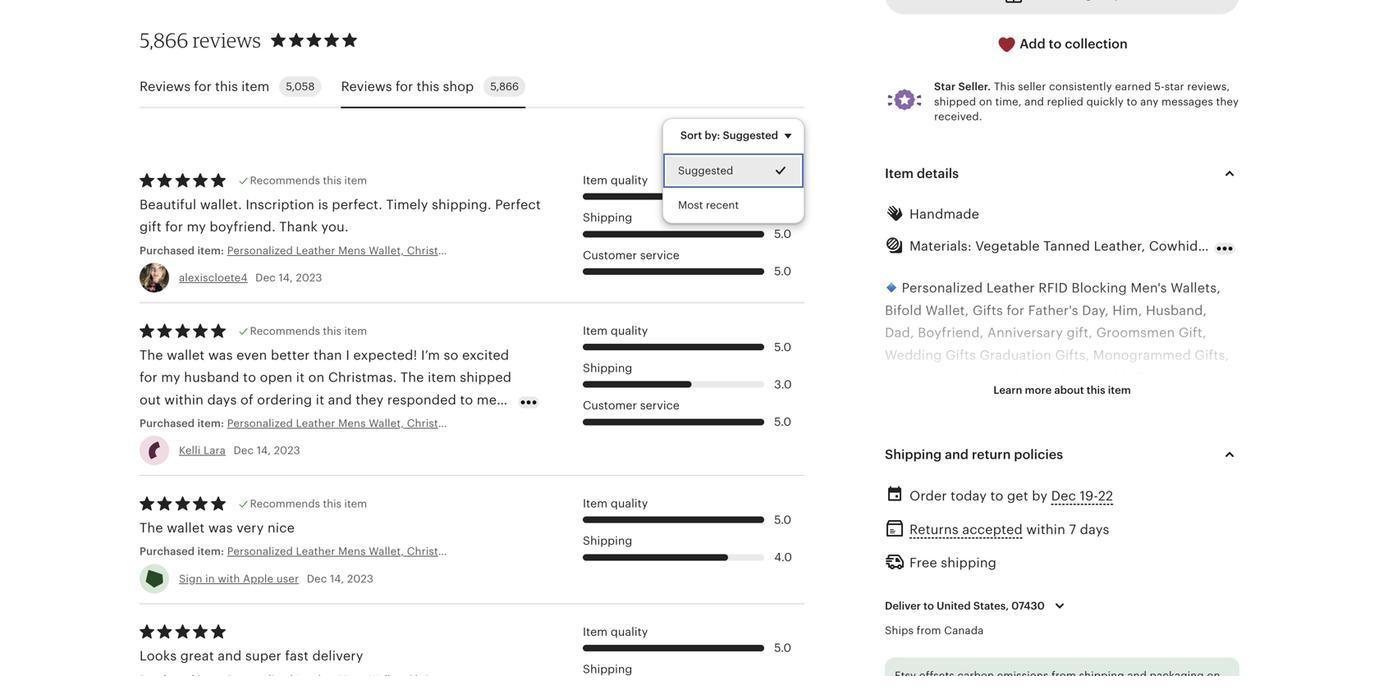 Task type: locate. For each thing, give the bounding box(es) containing it.
2 customer service from the top
[[583, 399, 680, 412]]

free shipping
[[910, 556, 997, 571]]

from left the 'days'
[[1042, 527, 1072, 542]]

gifts, up full-
[[1195, 348, 1230, 363]]

reviews
[[140, 79, 191, 94], [341, 79, 392, 94]]

menu containing suggested
[[663, 118, 805, 224]]

customer for 3.0
[[583, 399, 637, 412]]

very
[[237, 521, 264, 536]]

2 horizontal spatial with
[[1203, 661, 1230, 676]]

1 vertical spatial with
[[218, 573, 240, 585]]

with down quotes
[[1019, 393, 1046, 408]]

1 reviews from the left
[[140, 79, 191, 94]]

for up anniversary
[[1007, 303, 1025, 318]]

1 horizontal spatial 5,866
[[491, 81, 519, 93]]

with inside 🔴   alongside its durability, our wallets are built-in with
[[1203, 661, 1230, 676]]

more left the l
[[1025, 385, 1052, 397]]

quality for the wallet was very nice
[[611, 497, 648, 511]]

is
[[318, 197, 328, 212]]

shipping
[[583, 211, 633, 224], [583, 362, 633, 375], [885, 448, 942, 462], [583, 535, 633, 548], [583, 663, 633, 676]]

0 vertical spatial recommends this item
[[250, 175, 367, 187]]

made
[[1002, 527, 1038, 542], [885, 571, 921, 586]]

0 horizontal spatial with
[[218, 573, 240, 585]]

0 vertical spatial purchased item:
[[140, 245, 227, 257]]

0 vertical spatial with
[[1019, 393, 1046, 408]]

2 horizontal spatial in
[[1187, 661, 1199, 676]]

1 vertical spatial the
[[1047, 549, 1071, 564]]

vibrant
[[885, 616, 931, 631]]

recommends this item up nice at the left bottom
[[250, 498, 367, 511]]

1 horizontal spatial wallets
[[1082, 661, 1126, 676]]

1 vertical spatial more
[[1173, 594, 1206, 609]]

1 vertical spatial purchased item:
[[140, 418, 227, 430]]

1 vertical spatial item:
[[197, 418, 224, 430]]

more inside dropdown button
[[1025, 385, 1052, 397]]

purchased item: up sign
[[140, 546, 227, 558]]

1 horizontal spatial leather
[[987, 281, 1036, 296]]

1 horizontal spatial with
[[1019, 393, 1046, 408]]

are
[[978, 527, 999, 542], [1130, 661, 1150, 676]]

1 vertical spatial purchased
[[140, 418, 195, 430]]

full- down returns
[[934, 549, 959, 564]]

0 vertical spatial suggested
[[723, 129, 779, 142]]

rfid up father's
[[1039, 281, 1069, 296]]

for
[[194, 79, 212, 94], [396, 79, 413, 94], [165, 220, 183, 235], [1007, 303, 1025, 318]]

this
[[215, 79, 238, 94], [417, 79, 440, 94], [323, 175, 342, 187], [323, 325, 342, 338], [1087, 385, 1106, 397], [323, 498, 342, 511]]

to down earned
[[1127, 96, 1138, 108]]

2023 right lara
[[274, 445, 300, 457]]

1 vertical spatial recommends this item
[[250, 325, 367, 338]]

🔵   our wallets are made from the finest vegetable- tanned full-grain leather. the perks of having the wallet made from premium quality full-grain leather makes the wallet age backward; the color becomes more vibrant and pretty.
[[885, 527, 1239, 631]]

recommends this item up is
[[250, 175, 367, 187]]

secure
[[1065, 460, 1108, 475]]

2 item quality from the top
[[583, 324, 648, 338]]

and right the hold
[[945, 448, 969, 462]]

wallet
[[1150, 437, 1188, 452], [167, 521, 205, 536], [1201, 549, 1239, 564], [910, 594, 948, 609]]

are left built-
[[1130, 661, 1150, 676]]

item: up lara
[[197, 418, 224, 430]]

pretty.
[[962, 616, 1003, 631]]

purchased for beautiful wallet. inscription is perfect. timely shipping. perfect gift for my boyfriend. thank you.
[[140, 245, 195, 257]]

0 vertical spatial leather
[[987, 281, 1036, 296]]

0 horizontal spatial are
[[978, 527, 999, 542]]

0 vertical spatial recommends
[[250, 175, 320, 187]]

him,
[[1113, 303, 1143, 318]]

the down within
[[1047, 549, 1071, 564]]

wallets inside 🔴   alongside its durability, our wallets are built-in with
[[1082, 661, 1126, 676]]

wallet up "stylish"
[[1150, 437, 1188, 452]]

service for 5.0
[[640, 249, 680, 262]]

recommends this item down "alexiscloete4 dec 14, 2023"
[[250, 325, 367, 338]]

tab list
[[140, 67, 805, 109]]

0 vertical spatial gifts
[[973, 303, 1004, 318]]

0 horizontal spatial full-
[[934, 549, 959, 564]]

0 horizontal spatial 14,
[[257, 445, 271, 457]]

to down valuables
[[986, 482, 999, 497]]

shipped
[[935, 96, 977, 108]]

14, down thank
[[279, 272, 293, 284]]

3 recommends from the top
[[250, 498, 320, 511]]

to inside deliver to united states, 07430 dropdown button
[[924, 600, 935, 613]]

1 vertical spatial a
[[1054, 460, 1062, 475]]

0 horizontal spatial a
[[986, 437, 994, 452]]

0 horizontal spatial grain
[[959, 549, 992, 564]]

policies
[[1015, 448, 1064, 462]]

0 vertical spatial rfid
[[1039, 281, 1069, 296]]

place!
[[1061, 482, 1101, 497]]

0 vertical spatial 5,866
[[140, 28, 188, 52]]

wallet inside 🟢   do you need a high-quality, protective wallet that will hold your valuables in a secure and stylish way? you have come to the right place!
[[1150, 437, 1188, 452]]

0 vertical spatial customer service
[[583, 249, 680, 262]]

durability,
[[989, 661, 1053, 676]]

2 vertical spatial recommends this item
[[250, 498, 367, 511]]

3 item: from the top
[[197, 546, 224, 558]]

3 5.0 from the top
[[775, 265, 792, 278]]

0 vertical spatial item:
[[197, 245, 224, 257]]

1 recommends this item from the top
[[250, 175, 367, 187]]

made up leather.
[[1002, 527, 1038, 542]]

are up shipping
[[978, 527, 999, 542]]

your
[[943, 460, 971, 475]]

item: up alexiscloete4 link
[[197, 245, 224, 257]]

5,866 right shop
[[491, 81, 519, 93]]

4 item quality from the top
[[583, 626, 648, 639]]

1 horizontal spatial more
[[1173, 594, 1206, 609]]

item
[[885, 166, 914, 181], [583, 174, 608, 187], [583, 324, 608, 338], [583, 497, 608, 511], [583, 626, 608, 639]]

0 vertical spatial customer
[[583, 249, 637, 262]]

0 horizontal spatial gifts,
[[1056, 348, 1090, 363]]

wallets up the free shipping
[[930, 527, 975, 542]]

1 vertical spatial leather
[[924, 393, 972, 408]]

2 vertical spatial in
[[1187, 661, 1199, 676]]

1 horizontal spatial the
[[1047, 549, 1071, 564]]

14, right lara
[[257, 445, 271, 457]]

learn more about this item
[[994, 385, 1132, 397]]

purchased item: up the kelli
[[140, 418, 227, 430]]

reviews down 5,866 reviews
[[140, 79, 191, 94]]

1 vertical spatial 5,866
[[491, 81, 519, 93]]

suggested up most recent
[[678, 165, 734, 177]]

0 vertical spatial are
[[978, 527, 999, 542]]

3 purchased from the top
[[140, 546, 195, 558]]

1 vertical spatial customer
[[583, 399, 637, 412]]

within
[[1027, 523, 1066, 538]]

item: for wallet
[[197, 546, 224, 558]]

and inside 🔵   our wallets are made from the finest vegetable- tanned full-grain leather. the perks of having the wallet made from premium quality full-grain leather makes the wallet age backward; the color becomes more vibrant and pretty.
[[934, 616, 958, 631]]

1 vertical spatial customer service
[[583, 399, 680, 412]]

0 horizontal spatial reviews
[[140, 79, 191, 94]]

item quality for beautiful wallet. inscription is perfect. timely shipping. perfect gift for my boyfriend. thank you.
[[583, 174, 648, 187]]

🔴
[[885, 661, 899, 676]]

bifold
[[885, 303, 922, 318]]

item inside tab list
[[242, 79, 270, 94]]

full- up color
[[1067, 571, 1092, 586]]

free
[[910, 556, 938, 571]]

reviews for reviews for this shop
[[341, 79, 392, 94]]

1 vertical spatial full-
[[1067, 571, 1092, 586]]

a right need
[[986, 437, 994, 452]]

2023 down thank
[[296, 272, 322, 284]]

finest
[[1100, 527, 1136, 542]]

menu
[[663, 118, 805, 224]]

more down makes at the bottom of the page
[[1173, 594, 1206, 609]]

and inside dropdown button
[[945, 448, 969, 462]]

right
[[1027, 482, 1058, 497]]

a down quality, at the right bottom of page
[[1054, 460, 1062, 475]]

returns
[[910, 523, 959, 538]]

0 horizontal spatial 5,866
[[140, 28, 188, 52]]

suggested button
[[663, 154, 804, 188]]

1 customer service from the top
[[583, 249, 680, 262]]

with right built-
[[1203, 661, 1230, 676]]

0 vertical spatial service
[[640, 249, 680, 262]]

its
[[970, 661, 985, 676]]

alexiscloete4
[[179, 272, 248, 284]]

order today to get by dec 19-22
[[910, 489, 1114, 504]]

2 vertical spatial item:
[[197, 546, 224, 558]]

0 horizontal spatial made
[[885, 571, 921, 586]]

purchased up the kelli
[[140, 418, 195, 430]]

2 reviews from the left
[[341, 79, 392, 94]]

1 vertical spatial in
[[205, 573, 215, 585]]

leather
[[1129, 571, 1173, 586]]

recommends up inscription
[[250, 175, 320, 187]]

and down seller
[[1025, 96, 1045, 108]]

shipping and return policies
[[885, 448, 1064, 462]]

3 recommends this item from the top
[[250, 498, 367, 511]]

1 vertical spatial wallets
[[1082, 661, 1126, 676]]

1 purchased from the top
[[140, 245, 195, 257]]

item for looks great and super fast delivery
[[583, 626, 608, 639]]

2 customer from the top
[[583, 399, 637, 412]]

reviews right 5,058
[[341, 79, 392, 94]]

to right add
[[1049, 36, 1062, 51]]

item quality for looks great and super fast delivery
[[583, 626, 648, 639]]

quality for looks great and super fast delivery
[[611, 626, 648, 639]]

0 vertical spatial more
[[1025, 385, 1052, 397]]

recommends this item for nice
[[250, 498, 367, 511]]

item: down the wallet was very nice
[[197, 546, 224, 558]]

1 vertical spatial 14,
[[257, 445, 271, 457]]

looks great and super fast delivery
[[140, 649, 363, 664]]

3 purchased item: from the top
[[140, 546, 227, 558]]

3 item quality from the top
[[583, 497, 648, 511]]

personalized
[[902, 281, 983, 296]]

recent
[[706, 199, 739, 212]]

consistently
[[1050, 81, 1113, 93]]

rfid
[[1039, 281, 1069, 296], [1050, 393, 1079, 408]]

are inside 🔴   alongside its durability, our wallets are built-in with
[[1130, 661, 1150, 676]]

the left was
[[140, 521, 163, 536]]

0 vertical spatial purchased
[[140, 245, 195, 257]]

1 gifts, from the left
[[1056, 348, 1090, 363]]

this inside dropdown button
[[1087, 385, 1106, 397]]

kelli lara dec 14, 2023
[[179, 445, 300, 457]]

1 vertical spatial grain
[[1092, 571, 1125, 586]]

purchased item:
[[140, 245, 227, 257], [140, 418, 227, 430], [140, 546, 227, 558]]

reviews for this shop
[[341, 79, 474, 94]]

suggested right by:
[[723, 129, 779, 142]]

the up makes at the bottom of the page
[[1176, 549, 1197, 564]]

purchased for the wallet was very nice
[[140, 546, 195, 558]]

0 horizontal spatial more
[[1025, 385, 1052, 397]]

5,866 up 'reviews for this item'
[[140, 28, 188, 52]]

2023 right the user
[[347, 573, 374, 585]]

graduation
[[980, 348, 1052, 363]]

purchased item: down my
[[140, 245, 227, 257]]

0 vertical spatial wallets
[[930, 527, 975, 542]]

2 purchased item: from the top
[[140, 418, 227, 430]]

and down united
[[934, 616, 958, 631]]

0 vertical spatial grain
[[959, 549, 992, 564]]

wallet left was
[[167, 521, 205, 536]]

1 item: from the top
[[197, 245, 224, 257]]

to left united
[[924, 600, 935, 613]]

leather up anniversary
[[987, 281, 1036, 296]]

1 horizontal spatial are
[[1130, 661, 1150, 676]]

come
[[946, 482, 982, 497]]

husband,
[[1147, 303, 1208, 318]]

sort by: suggested button
[[668, 118, 811, 153]]

this seller consistently earned 5-star reviews, shipped on time, and replied quickly to any messages they received.
[[935, 81, 1240, 123]]

the up vibrant
[[885, 594, 906, 609]]

1 horizontal spatial in
[[1039, 460, 1051, 475]]

1 vertical spatial are
[[1130, 661, 1150, 676]]

1 vertical spatial service
[[640, 399, 680, 412]]

1 item quality from the top
[[583, 174, 648, 187]]

wallets inside 🔵   our wallets are made from the finest vegetable- tanned full-grain leather. the perks of having the wallet made from premium quality full-grain leather makes the wallet age backward; the color becomes more vibrant and pretty.
[[930, 527, 975, 542]]

item for 3.0
[[344, 325, 367, 338]]

purchased item: for wallet
[[140, 546, 227, 558]]

service
[[640, 249, 680, 262], [640, 399, 680, 412]]

most recent
[[678, 199, 739, 212]]

timely
[[386, 197, 428, 212]]

from right ships
[[917, 625, 942, 637]]

gifts down boyfriend, on the right of the page
[[946, 348, 977, 363]]

2 vertical spatial with
[[1203, 661, 1230, 676]]

0 vertical spatial in
[[1039, 460, 1051, 475]]

engraving
[[885, 370, 950, 385]]

ships from canada
[[885, 625, 984, 637]]

with left apple
[[218, 573, 240, 585]]

initials
[[953, 370, 995, 385]]

suggested inside 'button'
[[678, 165, 734, 177]]

shipping for 4.0
[[583, 535, 633, 548]]

grain up premium
[[959, 549, 992, 564]]

for down 5,866 reviews
[[194, 79, 212, 94]]

customer for 5.0
[[583, 249, 637, 262]]

14, right the user
[[330, 573, 344, 585]]

add to collection button
[[885, 24, 1240, 65]]

2 vertical spatial purchased item:
[[140, 546, 227, 558]]

1 horizontal spatial made
[[1002, 527, 1038, 542]]

purchased up sign
[[140, 546, 195, 558]]

for left my
[[165, 220, 183, 235]]

2 vertical spatial purchased
[[140, 546, 195, 558]]

1 recommends from the top
[[250, 175, 320, 187]]

wedding
[[885, 348, 942, 363]]

customer
[[583, 249, 637, 262], [583, 399, 637, 412]]

1 vertical spatial made
[[885, 571, 921, 586]]

wallets
[[930, 527, 975, 542], [1082, 661, 1126, 676]]

dec
[[256, 272, 276, 284], [234, 445, 254, 457], [1052, 489, 1077, 504], [307, 573, 327, 585]]

you.
[[321, 220, 349, 235]]

0 horizontal spatial in
[[205, 573, 215, 585]]

from down the free shipping
[[925, 571, 955, 586]]

1 vertical spatial suggested
[[678, 165, 734, 177]]

for left shop
[[396, 79, 413, 94]]

rfid down the l
[[1050, 393, 1079, 408]]

gifts right wallet,
[[973, 303, 1004, 318]]

1 vertical spatial rfid
[[1050, 393, 1079, 408]]

1 purchased item: from the top
[[140, 245, 227, 257]]

item
[[242, 79, 270, 94], [344, 175, 367, 187], [344, 325, 367, 338], [1109, 385, 1132, 397], [344, 498, 367, 511]]

you
[[885, 482, 909, 497]]

the inside 🟢   do you need a high-quality, protective wallet that will hold your valuables in a secure and stylish way? you have come to the right place!
[[1003, 482, 1024, 497]]

1 horizontal spatial gifts,
[[1195, 348, 1230, 363]]

gifts, down gift,
[[1056, 348, 1090, 363]]

grain down of
[[1092, 571, 1125, 586]]

and
[[1025, 96, 1045, 108], [945, 448, 969, 462], [1112, 460, 1136, 475], [934, 616, 958, 631], [218, 649, 242, 664]]

1 service from the top
[[640, 249, 680, 262]]

0 vertical spatial from
[[1042, 527, 1072, 542]]

for inside beautiful wallet. inscription is perfect. timely shipping. perfect gift for my boyfriend. thank you.
[[165, 220, 183, 235]]

purchased down gift
[[140, 245, 195, 257]]

2 service from the top
[[640, 399, 680, 412]]

returns accepted button
[[910, 518, 1023, 542]]

star
[[1165, 81, 1185, 93]]

1 vertical spatial from
[[925, 571, 955, 586]]

father's
[[1029, 303, 1079, 318]]

5,866 inside tab list
[[491, 81, 519, 93]]

dec right by
[[1052, 489, 1077, 504]]

leather down initials
[[924, 393, 972, 408]]

item:
[[197, 245, 224, 257], [197, 418, 224, 430], [197, 546, 224, 558]]

gifts
[[973, 303, 1004, 318], [946, 348, 977, 363]]

gift,
[[1067, 326, 1093, 340]]

5 5.0 from the top
[[775, 416, 792, 429]]

the down valuables
[[1003, 482, 1024, 497]]

1 vertical spatial recommends
[[250, 325, 320, 338]]

2 recommends this item from the top
[[250, 325, 367, 338]]

recommends up nice at the left bottom
[[250, 498, 320, 511]]

1 customer from the top
[[583, 249, 637, 262]]

1 horizontal spatial reviews
[[341, 79, 392, 94]]

recommends down "alexiscloete4 dec 14, 2023"
[[250, 325, 320, 338]]

2 vertical spatial 14,
[[330, 573, 344, 585]]

made down tanned
[[885, 571, 921, 586]]

in inside 🟢   do you need a high-quality, protective wallet that will hold your valuables in a secure and stylish way? you have come to the right place!
[[1039, 460, 1051, 475]]

19-
[[1080, 489, 1099, 504]]

and inside this seller consistently earned 5-star reviews, shipped on time, and replied quickly to any messages they received.
[[1025, 96, 1045, 108]]

wallets right our
[[1082, 661, 1126, 676]]

protective
[[1081, 437, 1146, 452]]

having
[[1130, 549, 1173, 564]]

the
[[1003, 482, 1024, 497], [1076, 527, 1096, 542], [1176, 549, 1197, 564], [885, 594, 906, 609], [1049, 594, 1070, 609]]

0 horizontal spatial leather
[[924, 393, 972, 408]]

recommends for very
[[250, 498, 320, 511]]

1 horizontal spatial 14,
[[279, 272, 293, 284]]

and down protective
[[1112, 460, 1136, 475]]

0 horizontal spatial the
[[140, 521, 163, 536]]

2 vertical spatial recommends
[[250, 498, 320, 511]]

2 purchased from the top
[[140, 418, 195, 430]]

0 horizontal spatial wallets
[[930, 527, 975, 542]]

was
[[208, 521, 233, 536]]



Task type: vqa. For each thing, say whether or not it's contained in the screenshot.
Pat Mar 18, 2022
no



Task type: describe. For each thing, give the bounding box(es) containing it.
2 horizontal spatial 14,
[[330, 573, 344, 585]]

customer service for 3.0
[[583, 399, 680, 412]]

purchased item: for wallet.
[[140, 245, 227, 257]]

today
[[951, 489, 987, 504]]

sort
[[681, 129, 702, 142]]

0 vertical spatial a
[[986, 437, 994, 452]]

messages
[[1162, 96, 1214, 108]]

gift
[[140, 220, 162, 235]]

they
[[1217, 96, 1240, 108]]

wallet
[[976, 393, 1015, 408]]

tanned
[[1137, 370, 1184, 385]]

item for 5.0
[[344, 175, 367, 187]]

blocking
[[1072, 281, 1128, 296]]

5,866 for 5,866
[[491, 81, 519, 93]]

and right great
[[218, 649, 242, 664]]

to inside this seller consistently earned 5-star reviews, shipped on time, and replied quickly to any messages they received.
[[1127, 96, 1138, 108]]

1 horizontal spatial a
[[1054, 460, 1062, 475]]

need
[[951, 437, 983, 452]]

premium
[[959, 571, 1016, 586]]

seller
[[1019, 81, 1047, 93]]

suggested inside dropdown button
[[723, 129, 779, 142]]

sign
[[179, 573, 202, 585]]

customer service for 5.0
[[583, 249, 680, 262]]

beautiful
[[140, 197, 197, 212]]

our
[[1056, 661, 1078, 676]]

perfect
[[495, 197, 541, 212]]

07430
[[1012, 600, 1045, 613]]

blocking:
[[1083, 393, 1143, 408]]

to inside 🟢   do you need a high-quality, protective wallet that will hold your valuables in a secure and stylish way? you have come to the right place!
[[986, 482, 999, 497]]

deliver to united states, 07430 button
[[873, 589, 1082, 624]]

dec 19-22 button
[[1052, 484, 1114, 508]]

states,
[[974, 600, 1009, 613]]

item for 4.0
[[344, 498, 367, 511]]

and inside 🟢   do you need a high-quality, protective wallet that will hold your valuables in a secure and stylish way? you have come to the right place!
[[1112, 460, 1136, 475]]

dec right alexiscloete4 link
[[256, 272, 276, 284]]

alexiscloete4 dec 14, 2023
[[179, 272, 322, 284]]

item details button
[[871, 154, 1255, 193]]

groomsmen
[[1097, 326, 1176, 340]]

with inside 🔹  personalized leather rfid blocking men's wallets, bifold wallet, gifts for father's day, him, husband, dad, boyfriend, anniversary gift, groomsmen gift, wedding gifts graduation gifts, monogrammed gifts, engraving initials & quotes l vegetable tanned full- grain leather wallet with rfid blocking:
[[1019, 393, 1046, 408]]

item: for wallet.
[[197, 245, 224, 257]]

4 5.0 from the top
[[775, 341, 792, 354]]

makes
[[1177, 571, 1218, 586]]

perfect.
[[332, 197, 383, 212]]

most
[[678, 199, 703, 212]]

that
[[1192, 437, 1217, 452]]

shipping inside dropdown button
[[885, 448, 942, 462]]

the up perks
[[1076, 527, 1096, 542]]

item for the wallet was very nice
[[583, 497, 608, 511]]

recommends for is
[[250, 175, 320, 187]]

for inside 🔹  personalized leather rfid blocking men's wallets, bifold wallet, gifts for father's day, him, husband, dad, boyfriend, anniversary gift, groomsmen gift, wedding gifts graduation gifts, monogrammed gifts, engraving initials & quotes l vegetable tanned full- grain leather wallet with rfid blocking:
[[1007, 303, 1025, 318]]

grain
[[885, 393, 920, 408]]

0 vertical spatial the
[[140, 521, 163, 536]]

item quality for the wallet was very nice
[[583, 497, 648, 511]]

of
[[1113, 549, 1126, 564]]

0 vertical spatial made
[[1002, 527, 1038, 542]]

order
[[910, 489, 948, 504]]

reviews for reviews for this item
[[140, 79, 191, 94]]

5-
[[1155, 81, 1165, 93]]

alexiscloete4 link
[[179, 272, 248, 284]]

sort by: suggested
[[681, 129, 779, 142]]

2 item: from the top
[[197, 418, 224, 430]]

5,866 reviews
[[140, 28, 261, 52]]

more inside 🔵   our wallets are made from the finest vegetable- tanned full-grain leather. the perks of having the wallet made from premium quality full-grain leather makes the wallet age backward; the color becomes more vibrant and pretty.
[[1173, 594, 1206, 609]]

seller.
[[959, 81, 992, 93]]

beautiful wallet. inscription is perfect. timely shipping. perfect gift for my boyfriend. thank you.
[[140, 197, 541, 235]]

inscription
[[246, 197, 315, 212]]

dec right the user
[[307, 573, 327, 585]]

shipping and return policies button
[[871, 435, 1255, 475]]

wallet,
[[926, 303, 970, 318]]

1 horizontal spatial full-
[[1067, 571, 1092, 586]]

any
[[1141, 96, 1159, 108]]

quality for beautiful wallet. inscription is perfect. timely shipping. perfect gift for my boyfriend. thank you.
[[611, 174, 648, 187]]

item inside dropdown button
[[885, 166, 914, 181]]

dec right lara
[[234, 445, 254, 457]]

tanned
[[885, 549, 930, 564]]

united
[[937, 600, 971, 613]]

0 vertical spatial 2023
[[296, 272, 322, 284]]

the inside 🔵   our wallets are made from the finest vegetable- tanned full-grain leather. the perks of having the wallet made from premium quality full-grain leather makes the wallet age backward; the color becomes more vibrant and pretty.
[[1047, 549, 1071, 564]]

nice
[[268, 521, 295, 536]]

collection
[[1065, 36, 1128, 51]]

ships
[[885, 625, 914, 637]]

1 vertical spatial gifts
[[946, 348, 977, 363]]

5,058
[[286, 81, 315, 93]]

lara
[[204, 445, 226, 457]]

1 horizontal spatial grain
[[1092, 571, 1125, 586]]

looks
[[140, 649, 177, 664]]

2 5.0 from the top
[[775, 228, 792, 241]]

tab list containing reviews for this item
[[140, 67, 805, 109]]

wallet up makes at the bottom of the page
[[1201, 549, 1239, 564]]

delivery
[[312, 649, 363, 664]]

quality inside 🔵   our wallets are made from the finest vegetable- tanned full-grain leather. the perks of having the wallet made from premium quality full-grain leather makes the wallet age backward; the color becomes more vibrant and pretty.
[[1020, 571, 1064, 586]]

2 gifts, from the left
[[1195, 348, 1230, 363]]

3.0
[[775, 378, 792, 391]]

item for beautiful wallet. inscription is perfect. timely shipping. perfect gift for my boyfriend. thank you.
[[583, 174, 608, 187]]

6 5.0 from the top
[[775, 514, 792, 527]]

1 vertical spatial 2023
[[274, 445, 300, 457]]

details
[[917, 166, 959, 181]]

sign in with apple user dec 14, 2023
[[179, 573, 374, 585]]

service for 3.0
[[640, 399, 680, 412]]

🔴   alongside its durability, our wallets are built-in with
[[885, 661, 1237, 677]]

7 5.0 from the top
[[775, 642, 792, 655]]

in inside 🔴   alongside its durability, our wallets are built-in with
[[1187, 661, 1199, 676]]

quality,
[[1030, 437, 1077, 452]]

add to collection
[[1017, 36, 1128, 51]]

0 vertical spatial full-
[[934, 549, 959, 564]]

thank
[[279, 220, 318, 235]]

0 vertical spatial 14,
[[279, 272, 293, 284]]

2 recommends from the top
[[250, 325, 320, 338]]

shop
[[443, 79, 474, 94]]

the left color
[[1049, 594, 1070, 609]]

valuables
[[975, 460, 1035, 475]]

days
[[1081, 523, 1110, 538]]

shipping for 3.0
[[583, 362, 633, 375]]

by:
[[705, 129, 721, 142]]

you
[[924, 437, 947, 452]]

are inside 🔵   our wallets are made from the finest vegetable- tanned full-grain leather. the perks of having the wallet made from premium quality full-grain leather makes the wallet age backward; the color becomes more vibrant and pretty.
[[978, 527, 999, 542]]

2 vertical spatial 2023
[[347, 573, 374, 585]]

color
[[1073, 594, 1106, 609]]

to inside add to collection button
[[1049, 36, 1062, 51]]

shipping.
[[432, 197, 492, 212]]

🟢   do you need a high-quality, protective wallet that will hold your valuables in a secure and stylish way? you have come to the right place!
[[885, 437, 1217, 497]]

shipping for 5.0
[[583, 211, 633, 224]]

kelli lara link
[[179, 445, 226, 457]]

boyfriend.
[[210, 220, 276, 235]]

received.
[[935, 111, 983, 123]]

item inside learn more about this item dropdown button
[[1109, 385, 1132, 397]]

1 5.0 from the top
[[775, 190, 792, 203]]

to left the get
[[991, 489, 1004, 504]]

my
[[187, 220, 206, 235]]

backward;
[[979, 594, 1045, 609]]

user
[[277, 573, 299, 585]]

returns accepted within 7 days
[[910, 523, 1110, 538]]

5,866 for 5,866 reviews
[[140, 28, 188, 52]]

will
[[885, 460, 907, 475]]

hold
[[911, 460, 939, 475]]

great
[[180, 649, 214, 664]]

2 vertical spatial from
[[917, 625, 942, 637]]

have
[[913, 482, 943, 497]]

stylish
[[1140, 460, 1181, 475]]

🔹
[[885, 281, 899, 296]]

deliver to united states, 07430
[[885, 600, 1045, 613]]

vegetable
[[1069, 370, 1134, 385]]

recommends this item for perfect.
[[250, 175, 367, 187]]

wallet up vibrant
[[910, 594, 948, 609]]

return
[[972, 448, 1011, 462]]



